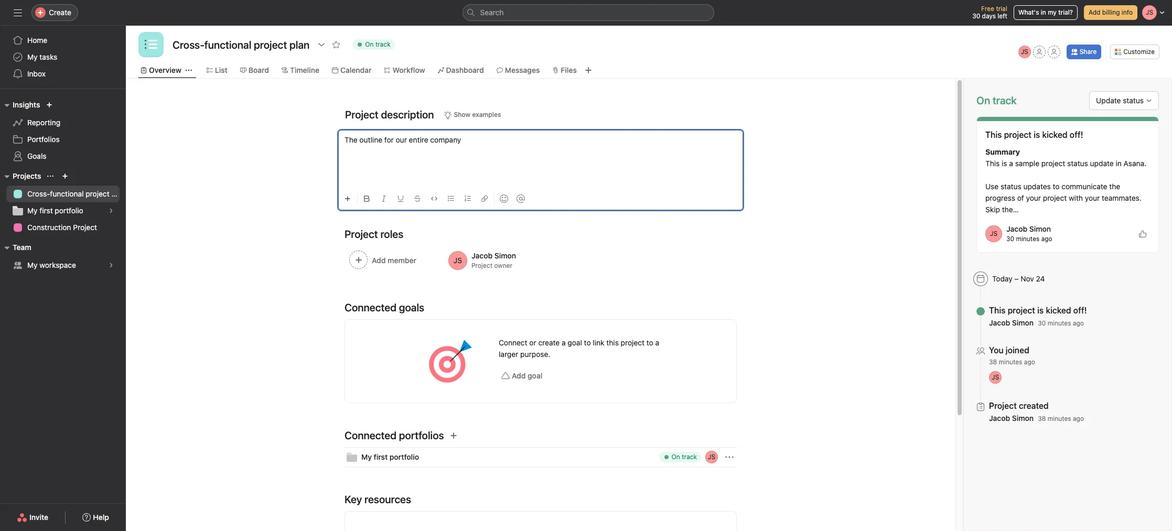 Task type: vqa. For each thing, say whether or not it's contained in the screenshot.
Timeline link
yes



Task type: describe. For each thing, give the bounding box(es) containing it.
dashboard
[[446, 66, 484, 75]]

outline
[[360, 135, 383, 144]]

hide sidebar image
[[14, 8, 22, 17]]

progress
[[986, 194, 1016, 203]]

portfolios
[[27, 135, 60, 144]]

project right sample
[[1042, 159, 1066, 168]]

my first portfolio link
[[6, 203, 120, 219]]

strikethrough image
[[414, 196, 421, 202]]

show examples
[[454, 111, 501, 119]]

add goal
[[512, 371, 543, 380]]

this inside "this project is kicked off! jacob simon 30 minutes ago"
[[990, 306, 1006, 315]]

1 vertical spatial portfolio
[[390, 453, 419, 462]]

jacob simon link inside latest status update element
[[1007, 225, 1052, 233]]

js left actions image
[[708, 453, 716, 461]]

kicked off!
[[1043, 130, 1084, 140]]

joined
[[1006, 346, 1030, 355]]

jacob simon link for project created
[[990, 414, 1034, 423]]

teammates.
[[1102, 194, 1142, 203]]

ago inside project created jacob simon 38 minutes ago
[[1073, 415, 1084, 423]]

1 horizontal spatial a
[[656, 338, 660, 347]]

project left plan
[[86, 189, 109, 198]]

my tasks link
[[6, 49, 120, 66]]

status for update status
[[1123, 96, 1144, 105]]

update
[[1097, 96, 1121, 105]]

kicked
[[1046, 306, 1072, 315]]

link image
[[482, 196, 488, 202]]

construction project
[[27, 223, 97, 232]]

help
[[93, 513, 109, 522]]

new project or portfolio image
[[62, 173, 68, 179]]

my for my first portfolio link on the left of page
[[27, 206, 38, 215]]

workflow link
[[384, 65, 425, 76]]

search list box
[[462, 4, 714, 21]]

goal inside button
[[528, 371, 543, 380]]

1 vertical spatial js button
[[706, 451, 718, 464]]

my down connected portfolios
[[361, 453, 372, 462]]

project created jacob simon 38 minutes ago
[[990, 401, 1084, 423]]

connect
[[499, 338, 528, 347]]

show
[[454, 111, 471, 119]]

jacob inside jacob simon 30 minutes ago
[[1007, 225, 1028, 233]]

add member
[[372, 256, 417, 265]]

today
[[993, 274, 1013, 283]]

numbered list image
[[465, 196, 471, 202]]

tab actions image
[[186, 67, 192, 73]]

connected goals
[[345, 302, 425, 314]]

1 vertical spatial first
[[374, 453, 388, 462]]

update status
[[1097, 96, 1144, 105]]

this
[[607, 338, 619, 347]]

simon inside "this project is kicked off! jacob simon 30 minutes ago"
[[1013, 318, 1034, 327]]

project created
[[990, 401, 1049, 411]]

ago inside you joined 38 minutes ago
[[1025, 358, 1036, 366]]

larger
[[499, 350, 519, 359]]

js down you
[[992, 374, 1000, 381]]

1 your from the left
[[1027, 194, 1041, 203]]

1 vertical spatial is
[[1002, 159, 1008, 168]]

this project is kicked off! button
[[990, 305, 1087, 316]]

bold image
[[364, 196, 370, 202]]

purpose.
[[521, 350, 551, 359]]

emoji image
[[500, 195, 508, 203]]

entire
[[409, 135, 428, 144]]

add for add goal
[[512, 371, 526, 380]]

reporting link
[[6, 114, 120, 131]]

list link
[[207, 65, 228, 76]]

status for use status updates to communicate the progress of your project with your teammates. skip the…
[[1001, 182, 1022, 191]]

you joined 38 minutes ago
[[990, 346, 1036, 366]]

code image
[[431, 196, 438, 202]]

38 inside you joined 38 minutes ago
[[990, 358, 997, 366]]

update
[[1091, 159, 1114, 168]]

this for this project is kicked off!
[[986, 130, 1002, 140]]

1 vertical spatial status
[[1068, 159, 1089, 168]]

what's in my trial? button
[[1014, 5, 1078, 20]]

cross-functional project plan
[[27, 189, 126, 198]]

timeline link
[[282, 65, 319, 76]]

add goal button
[[499, 367, 545, 386]]

30 inside "this project is kicked off! jacob simon 30 minutes ago"
[[1038, 320, 1046, 327]]

24
[[1037, 274, 1045, 283]]

this project is kicked off!
[[986, 130, 1084, 140]]

search button
[[462, 4, 714, 21]]

calendar link
[[332, 65, 372, 76]]

1 horizontal spatial js button
[[1019, 46, 1031, 58]]

connect or create a goal to link this project to a larger purpose.
[[499, 338, 660, 359]]

italics image
[[381, 196, 387, 202]]

minutes inside you joined 38 minutes ago
[[999, 358, 1023, 366]]

cross-
[[27, 189, 50, 198]]

global element
[[0, 26, 126, 89]]

to inside use status updates to communicate the progress of your project with your teammates. skip the…
[[1053, 182, 1060, 191]]

bulleted list image
[[448, 196, 454, 202]]

asana.
[[1124, 159, 1147, 168]]

simon inside project created jacob simon 38 minutes ago
[[1013, 414, 1034, 423]]

share button
[[1067, 45, 1102, 59]]

this for this is a sample project status update in asana.
[[986, 159, 1000, 168]]

trial
[[997, 5, 1008, 13]]

show options image
[[318, 40, 326, 49]]

add to portfolio image
[[449, 432, 458, 440]]

project inside use status updates to communicate the progress of your project with your teammates. skip the…
[[1043, 194, 1067, 203]]

jacob inside "this project is kicked off! jacob simon 30 minutes ago"
[[990, 318, 1011, 327]]

projects
[[13, 172, 41, 180]]

minutes inside "this project is kicked off! jacob simon 30 minutes ago"
[[1048, 320, 1072, 327]]

on track button
[[348, 37, 400, 52]]

the
[[345, 135, 358, 144]]

share
[[1080, 48, 1097, 56]]

info
[[1122, 8, 1133, 16]]

or
[[530, 338, 537, 347]]

construction
[[27, 223, 71, 232]]

owner
[[494, 262, 513, 270]]

skip
[[986, 205, 1000, 214]]

first inside my first portfolio link
[[40, 206, 53, 215]]

update status button
[[1090, 91, 1160, 110]]

customize
[[1124, 48, 1155, 56]]

sample
[[1016, 159, 1040, 168]]

messages
[[505, 66, 540, 75]]

calendar
[[340, 66, 372, 75]]

1 vertical spatial on
[[672, 453, 680, 461]]

what's
[[1019, 8, 1040, 16]]

team
[[13, 243, 31, 252]]

jacob simon 30 minutes ago
[[1007, 225, 1053, 243]]

project inside the connect or create a goal to link this project to a larger purpose.
[[621, 338, 645, 347]]

project for jacob simon project owner
[[472, 262, 493, 270]]

0 horizontal spatial a
[[562, 338, 566, 347]]

overview
[[149, 66, 181, 75]]

js inside latest status update element
[[991, 230, 998, 238]]

project roles
[[345, 228, 404, 240]]

list
[[215, 66, 228, 75]]



Task type: locate. For each thing, give the bounding box(es) containing it.
1 horizontal spatial in
[[1116, 159, 1122, 168]]

0 horizontal spatial your
[[1027, 194, 1041, 203]]

on inside on track dropdown button
[[365, 40, 374, 48]]

on
[[365, 40, 374, 48], [672, 453, 680, 461]]

0 horizontal spatial project
[[73, 223, 97, 232]]

js button
[[1019, 46, 1031, 58], [706, 451, 718, 464]]

0 horizontal spatial my first portfolio
[[27, 206, 83, 215]]

2 vertical spatial jacob simon link
[[990, 414, 1034, 423]]

project down my first portfolio link on the left of page
[[73, 223, 97, 232]]

examples
[[472, 111, 501, 119]]

2 horizontal spatial to
[[1053, 182, 1060, 191]]

dashboard link
[[438, 65, 484, 76]]

latest status update element
[[977, 116, 1160, 253]]

first up construction
[[40, 206, 53, 215]]

2 horizontal spatial 30
[[1038, 320, 1046, 327]]

insights element
[[0, 95, 126, 167]]

files
[[561, 66, 577, 75]]

2 vertical spatial jacob
[[990, 414, 1011, 423]]

goals link
[[6, 148, 120, 165]]

js button down what's
[[1019, 46, 1031, 58]]

js down what's
[[1021, 48, 1029, 56]]

minutes inside project created jacob simon 38 minutes ago
[[1048, 415, 1072, 423]]

board link
[[240, 65, 269, 76]]

js button left actions image
[[706, 451, 718, 464]]

0 horizontal spatial 38
[[990, 358, 997, 366]]

minutes down 'kicked'
[[1048, 320, 1072, 327]]

1 vertical spatial jacob simon link
[[990, 318, 1034, 327]]

our
[[396, 135, 407, 144]]

0 horizontal spatial goal
[[528, 371, 543, 380]]

jacob simon
[[472, 251, 516, 260]]

new image
[[46, 102, 53, 108]]

my workspace
[[27, 261, 76, 270]]

38 down project created
[[1038, 415, 1046, 423]]

board
[[249, 66, 269, 75]]

jacob simon link down "the…"
[[1007, 225, 1052, 233]]

jacob simon link for this
[[990, 318, 1034, 327]]

0 vertical spatial in
[[1041, 8, 1047, 16]]

project left with
[[1043, 194, 1067, 203]]

1 vertical spatial jacob
[[990, 318, 1011, 327]]

Project description title text field
[[338, 104, 437, 126]]

0 vertical spatial portfolio
[[55, 206, 83, 215]]

0 vertical spatial first
[[40, 206, 53, 215]]

0 vertical spatial js button
[[1019, 46, 1031, 58]]

a right this on the bottom right of page
[[656, 338, 660, 347]]

0 vertical spatial on
[[365, 40, 374, 48]]

0 vertical spatial this
[[986, 130, 1002, 140]]

this is a sample project status update in asana.
[[986, 159, 1147, 168]]

30 for free
[[973, 12, 981, 20]]

projects element
[[0, 167, 126, 238]]

messages link
[[497, 65, 540, 76]]

status up communicate
[[1068, 159, 1089, 168]]

jacob inside project created jacob simon 38 minutes ago
[[990, 414, 1011, 423]]

portfolios link
[[6, 131, 120, 148]]

0 horizontal spatial add
[[512, 371, 526, 380]]

insights
[[13, 100, 40, 109]]

1 vertical spatial in
[[1116, 159, 1122, 168]]

30 down "the…"
[[1007, 235, 1015, 243]]

jacob down project created
[[990, 414, 1011, 423]]

1 horizontal spatial project
[[472, 262, 493, 270]]

0 vertical spatial simon
[[1030, 225, 1052, 233]]

1 vertical spatial track
[[682, 453, 697, 461]]

your down communicate
[[1085, 194, 1100, 203]]

goal down purpose.
[[528, 371, 543, 380]]

portfolio down cross-functional project plan link
[[55, 206, 83, 215]]

1 vertical spatial my first portfolio
[[361, 453, 419, 462]]

0 vertical spatial status
[[1123, 96, 1144, 105]]

goal left link
[[568, 338, 582, 347]]

0 horizontal spatial track
[[376, 40, 391, 48]]

to
[[1053, 182, 1060, 191], [584, 338, 591, 347], [647, 338, 654, 347]]

track inside dropdown button
[[376, 40, 391, 48]]

minutes inside jacob simon 30 minutes ago
[[1017, 235, 1040, 243]]

0 vertical spatial 38
[[990, 358, 997, 366]]

construction project link
[[6, 219, 120, 236]]

underline image
[[398, 196, 404, 202]]

simon down this project is kicked off! button
[[1013, 318, 1034, 327]]

0 horizontal spatial status
[[1001, 182, 1022, 191]]

this
[[986, 130, 1002, 140], [986, 159, 1000, 168], [990, 306, 1006, 315]]

1 horizontal spatial on
[[672, 453, 680, 461]]

minutes down "you joined" button on the right of the page
[[999, 358, 1023, 366]]

my inside teams element
[[27, 261, 38, 270]]

portfolio down connected portfolios
[[390, 453, 419, 462]]

my inside projects element
[[27, 206, 38, 215]]

0 vertical spatial add
[[1089, 8, 1101, 16]]

is left kicked off!
[[1034, 130, 1041, 140]]

insert an object image
[[345, 196, 351, 202]]

0 vertical spatial jacob simon link
[[1007, 225, 1052, 233]]

to right updates
[[1053, 182, 1060, 191]]

simon down project created
[[1013, 414, 1034, 423]]

1 vertical spatial add
[[512, 371, 526, 380]]

my first portfolio down connected portfolios
[[361, 453, 419, 462]]

1 horizontal spatial first
[[374, 453, 388, 462]]

1 vertical spatial project
[[472, 262, 493, 270]]

38 inside project created jacob simon 38 minutes ago
[[1038, 415, 1046, 423]]

first down connected portfolios
[[374, 453, 388, 462]]

38 down you
[[990, 358, 997, 366]]

30 left "days"
[[973, 12, 981, 20]]

minutes
[[1017, 235, 1040, 243], [1048, 320, 1072, 327], [999, 358, 1023, 366], [1048, 415, 1072, 423]]

my
[[27, 52, 38, 61], [27, 206, 38, 215], [27, 261, 38, 270], [361, 453, 372, 462]]

nov
[[1021, 274, 1035, 283]]

create button
[[31, 4, 78, 21]]

projects button
[[0, 170, 41, 183]]

1 vertical spatial this
[[986, 159, 1000, 168]]

30 down this project is kicked off! button
[[1038, 320, 1046, 327]]

project for construction project
[[73, 223, 97, 232]]

track up workflow link
[[376, 40, 391, 48]]

1 vertical spatial goal
[[528, 371, 543, 380]]

2 vertical spatial 30
[[1038, 320, 1046, 327]]

0 likes. click to like this task image
[[1139, 230, 1147, 238]]

add for add billing info
[[1089, 8, 1101, 16]]

is for kicked
[[1038, 306, 1044, 315]]

toolbar
[[341, 187, 743, 206]]

30 inside free trial 30 days left
[[973, 12, 981, 20]]

track
[[376, 40, 391, 48], [682, 453, 697, 461]]

you
[[990, 346, 1004, 355]]

on track inside dropdown button
[[365, 40, 391, 48]]

status
[[1123, 96, 1144, 105], [1068, 159, 1089, 168], [1001, 182, 1022, 191]]

my first portfolio inside projects element
[[27, 206, 83, 215]]

0 horizontal spatial portfolio
[[55, 206, 83, 215]]

project up summary
[[1005, 130, 1032, 140]]

0 vertical spatial jacob
[[1007, 225, 1028, 233]]

my for my workspace link
[[27, 261, 38, 270]]

reporting
[[27, 118, 60, 127]]

0 horizontal spatial 30
[[973, 12, 981, 20]]

for
[[385, 135, 394, 144]]

my inside the global element
[[27, 52, 38, 61]]

this down summary
[[986, 159, 1000, 168]]

1 horizontal spatial status
[[1068, 159, 1089, 168]]

0 horizontal spatial js button
[[706, 451, 718, 464]]

jacob up you
[[990, 318, 1011, 327]]

to right this on the bottom right of page
[[647, 338, 654, 347]]

with
[[1069, 194, 1083, 203]]

track left actions image
[[682, 453, 697, 461]]

show examples button
[[439, 108, 506, 122]]

trial?
[[1059, 8, 1073, 16]]

my left tasks
[[27, 52, 38, 61]]

0 vertical spatial track
[[376, 40, 391, 48]]

overview link
[[141, 65, 181, 76]]

cross-functional project plan link
[[6, 186, 126, 203]]

plan
[[111, 189, 126, 198]]

0 horizontal spatial on
[[365, 40, 374, 48]]

1 horizontal spatial your
[[1085, 194, 1100, 203]]

1 horizontal spatial add
[[1089, 8, 1101, 16]]

customize button
[[1111, 45, 1160, 59]]

team button
[[0, 241, 31, 254]]

1 horizontal spatial 30
[[1007, 235, 1015, 243]]

inbox
[[27, 69, 46, 78]]

project inside "this project is kicked off! jacob simon 30 minutes ago"
[[1008, 306, 1036, 315]]

insights button
[[0, 99, 40, 111]]

2 vertical spatial simon
[[1013, 414, 1034, 423]]

jacob simon project owner
[[472, 251, 516, 270]]

see details, my first portfolio image
[[108, 208, 114, 214]]

1 horizontal spatial 38
[[1038, 415, 1046, 423]]

0 vertical spatial project
[[73, 223, 97, 232]]

ago inside jacob simon 30 minutes ago
[[1042, 235, 1053, 243]]

at mention image
[[517, 195, 525, 203]]

what's in my trial?
[[1019, 8, 1073, 16]]

first
[[40, 206, 53, 215], [374, 453, 388, 462]]

1 vertical spatial 30
[[1007, 235, 1015, 243]]

2 horizontal spatial status
[[1123, 96, 1144, 105]]

use status updates to communicate the progress of your project with your teammates. skip the…
[[986, 182, 1144, 214]]

in inside what's in my trial? button
[[1041, 8, 1047, 16]]

minutes down "the…"
[[1017, 235, 1040, 243]]

jacob simon link down project created
[[990, 414, 1034, 423]]

project inside 'construction project' link
[[73, 223, 97, 232]]

today – nov 24
[[993, 274, 1045, 283]]

status right the update
[[1123, 96, 1144, 105]]

is down summary
[[1002, 159, 1008, 168]]

this up summary
[[986, 130, 1002, 140]]

my down team
[[27, 261, 38, 270]]

link
[[593, 338, 605, 347]]

my down cross-
[[27, 206, 38, 215]]

0 vertical spatial on track
[[365, 40, 391, 48]]

status inside use status updates to communicate the progress of your project with your teammates. skip the…
[[1001, 182, 1022, 191]]

workspace
[[40, 261, 76, 270]]

add down the larger
[[512, 371, 526, 380]]

1 horizontal spatial track
[[682, 453, 697, 461]]

add to starred image
[[332, 40, 341, 49]]

1 vertical spatial on track
[[672, 453, 697, 461]]

0 horizontal spatial first
[[40, 206, 53, 215]]

a right create
[[562, 338, 566, 347]]

days
[[982, 12, 996, 20]]

connected portfolios
[[345, 430, 444, 442]]

to left link
[[584, 338, 591, 347]]

my
[[1048, 8, 1057, 16]]

0 vertical spatial 30
[[973, 12, 981, 20]]

project down jacob simon
[[472, 262, 493, 270]]

is left 'kicked'
[[1038, 306, 1044, 315]]

1 vertical spatial simon
[[1013, 318, 1034, 327]]

30 inside jacob simon 30 minutes ago
[[1007, 235, 1015, 243]]

portfolio inside projects element
[[55, 206, 83, 215]]

2 horizontal spatial a
[[1010, 159, 1014, 168]]

a down summary
[[1010, 159, 1014, 168]]

add left billing at the right of the page
[[1089, 8, 1101, 16]]

is for kicked off!
[[1034, 130, 1041, 140]]

ago
[[1042, 235, 1053, 243], [1073, 320, 1084, 327], [1025, 358, 1036, 366], [1073, 415, 1084, 423]]

goals
[[27, 152, 46, 161]]

2 vertical spatial is
[[1038, 306, 1044, 315]]

list image
[[145, 38, 157, 51]]

invite
[[29, 513, 48, 522]]

1 horizontal spatial goal
[[568, 338, 582, 347]]

–
[[1015, 274, 1019, 283]]

0 horizontal spatial to
[[584, 338, 591, 347]]

0 vertical spatial goal
[[568, 338, 582, 347]]

this down today
[[990, 306, 1006, 315]]

the…
[[1002, 205, 1019, 214]]

add tab image
[[584, 66, 593, 75]]

in left 'my'
[[1041, 8, 1047, 16]]

1 horizontal spatial my first portfolio
[[361, 453, 419, 462]]

jacob down "the…"
[[1007, 225, 1028, 233]]

2 vertical spatial status
[[1001, 182, 1022, 191]]

2 vertical spatial this
[[990, 306, 1006, 315]]

help button
[[76, 508, 116, 527]]

project down today – nov 24
[[1008, 306, 1036, 315]]

1 vertical spatial 38
[[1038, 415, 1046, 423]]

0 vertical spatial is
[[1034, 130, 1041, 140]]

project inside jacob simon project owner
[[472, 262, 493, 270]]

billing
[[1103, 8, 1120, 16]]

1 horizontal spatial portfolio
[[390, 453, 419, 462]]

free
[[982, 5, 995, 13]]

0 horizontal spatial in
[[1041, 8, 1047, 16]]

is inside "this project is kicked off! jacob simon 30 minutes ago"
[[1038, 306, 1044, 315]]

timeline
[[290, 66, 319, 75]]

actions image
[[726, 453, 734, 462]]

status inside popup button
[[1123, 96, 1144, 105]]

in left asana.
[[1116, 159, 1122, 168]]

0 horizontal spatial on track
[[365, 40, 391, 48]]

create
[[539, 338, 560, 347]]

of
[[1018, 194, 1025, 203]]

updates
[[1024, 182, 1051, 191]]

on track
[[977, 94, 1017, 107]]

show options, current sort, top image
[[47, 173, 54, 179]]

None text field
[[170, 35, 312, 54]]

the
[[1110, 182, 1121, 191]]

my first portfolio up construction
[[27, 206, 83, 215]]

jacob simon link up "you joined" button on the right of the page
[[990, 318, 1034, 327]]

search
[[480, 8, 504, 17]]

in inside latest status update element
[[1116, 159, 1122, 168]]

goal
[[568, 338, 582, 347], [528, 371, 543, 380]]

home link
[[6, 32, 120, 49]]

project right this on the bottom right of page
[[621, 338, 645, 347]]

goal inside the connect or create a goal to link this project to a larger purpose.
[[568, 338, 582, 347]]

minutes down project created
[[1048, 415, 1072, 423]]

30 for jacob
[[1007, 235, 1015, 243]]

portfolio
[[55, 206, 83, 215], [390, 453, 419, 462]]

invite button
[[10, 508, 55, 527]]

ago inside "this project is kicked off! jacob simon 30 minutes ago"
[[1073, 320, 1084, 327]]

teams element
[[0, 238, 126, 276]]

2 your from the left
[[1085, 194, 1100, 203]]

your down updates
[[1027, 194, 1041, 203]]

simon down use status updates to communicate the progress of your project with your teammates. skip the…
[[1030, 225, 1052, 233]]

1 horizontal spatial on track
[[672, 453, 697, 461]]

see details, my workspace image
[[108, 262, 114, 269]]

simon inside jacob simon 30 minutes ago
[[1030, 225, 1052, 233]]

project
[[1005, 130, 1032, 140], [1042, 159, 1066, 168], [86, 189, 109, 198], [1043, 194, 1067, 203], [1008, 306, 1036, 315], [621, 338, 645, 347]]

0 vertical spatial my first portfolio
[[27, 206, 83, 215]]

38
[[990, 358, 997, 366], [1038, 415, 1046, 423]]

on track left actions image
[[672, 453, 697, 461]]

js
[[1021, 48, 1029, 56], [991, 230, 998, 238], [992, 374, 1000, 381], [708, 453, 716, 461]]

my for my tasks link
[[27, 52, 38, 61]]

js down skip
[[991, 230, 998, 238]]

on track up calendar
[[365, 40, 391, 48]]

this project is kicked off! jacob simon 30 minutes ago
[[990, 306, 1087, 327]]

status up 'of'
[[1001, 182, 1022, 191]]

1 horizontal spatial to
[[647, 338, 654, 347]]



